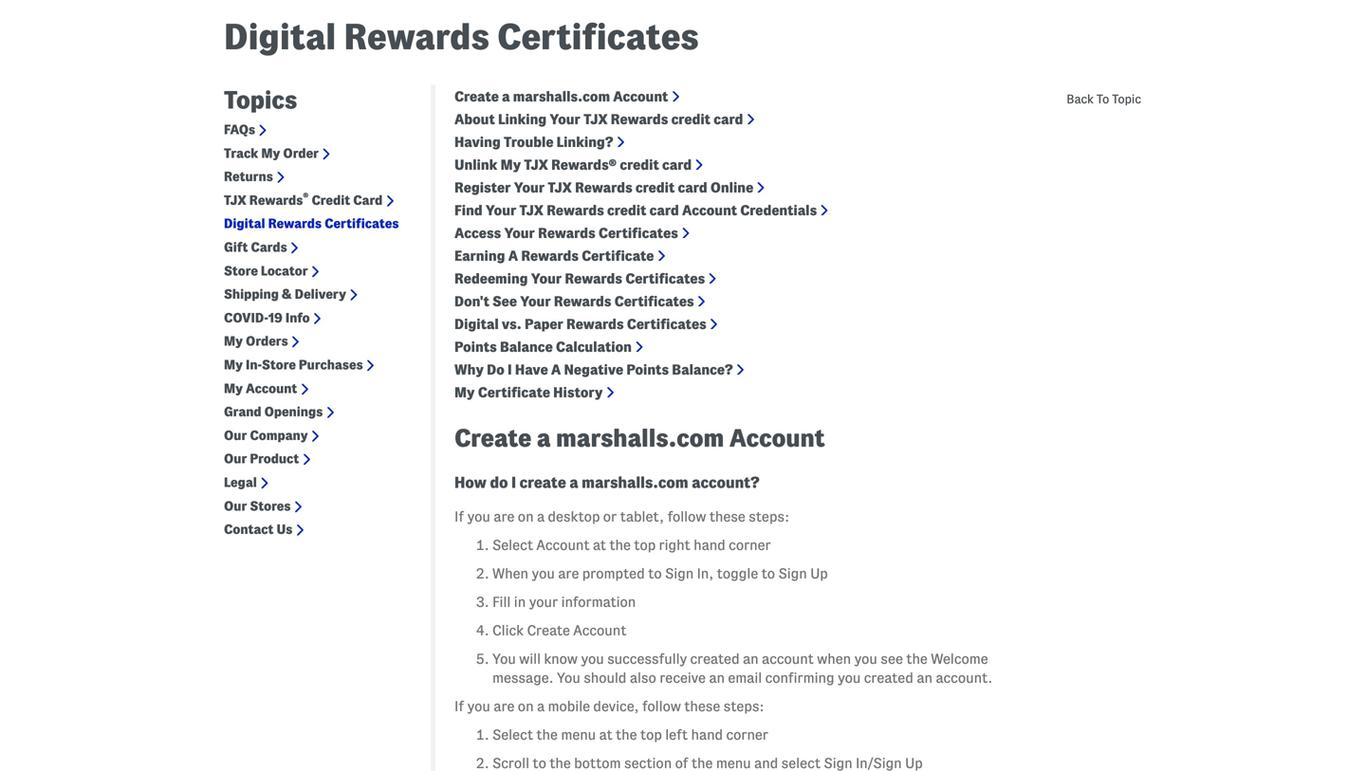 Task type: describe. For each thing, give the bounding box(es) containing it.
account.
[[936, 670, 993, 686]]

faqs
[[224, 122, 255, 137]]

0 vertical spatial steps:
[[749, 509, 790, 525]]

menu
[[561, 727, 596, 743]]

having
[[454, 134, 501, 150]]

why
[[454, 362, 484, 378]]

tjx down unlink my tjx rewards® credit card link
[[548, 180, 572, 196]]

1 sign from the left
[[665, 566, 694, 582]]

0 vertical spatial points
[[454, 339, 497, 355]]

about linking your tjx rewards credit card link
[[454, 112, 743, 127]]

digital rewards certificates link
[[224, 216, 399, 232]]

tablet,
[[620, 509, 664, 525]]

1 vertical spatial i
[[511, 475, 516, 491]]

0 horizontal spatial store
[[224, 264, 258, 278]]

covid-19 info link
[[224, 310, 310, 326]]

track
[[224, 146, 258, 160]]

0 horizontal spatial a
[[508, 248, 518, 264]]

create a marshalls.com account
[[454, 425, 825, 452]]

purchases
[[299, 358, 363, 372]]

gift cards link
[[224, 240, 287, 255]]

toggle
[[717, 566, 758, 582]]

2 vertical spatial create
[[527, 623, 570, 639]]

will
[[519, 652, 541, 667]]

info
[[286, 311, 310, 325]]

credit up register your tjx rewards credit card online 'link'
[[620, 157, 659, 173]]

card up find your tjx rewards credit card account credentials link
[[662, 157, 692, 173]]

are for if you are on a mobile device, follow these steps:
[[494, 699, 515, 715]]

marshalls.com for create a marshalls.com account
[[556, 425, 724, 452]]

back to topic
[[1067, 93, 1141, 106]]

shipping & delivery link
[[224, 287, 346, 303]]

register
[[454, 180, 511, 196]]

0 horizontal spatial you
[[492, 652, 516, 667]]

faqs link
[[224, 122, 255, 138]]

topics
[[224, 87, 297, 113]]

click create account
[[492, 623, 627, 639]]

delivery
[[295, 287, 346, 301]]

card
[[353, 193, 383, 207]]

your down earning a rewards certificate link
[[531, 271, 562, 287]]

my in-store purchases link
[[224, 357, 363, 373]]

see
[[881, 652, 903, 667]]

cards
[[251, 240, 287, 254]]

when you are prompted to sign in, toggle to sign up
[[492, 566, 828, 582]]

digital inside create a marshalls.com account about linking your tjx rewards credit card having trouble linking? unlink my tjx rewards® credit card register your tjx rewards credit card online find your tjx rewards credit card account credentials access your rewards certificates earning a rewards certificate redeeming your rewards certificates don't see your rewards certificates digital vs. paper rewards certificates points balance calculation why do i have a negative points balance? my certificate history
[[454, 317, 499, 332]]

when
[[492, 566, 529, 582]]

contact
[[224, 522, 274, 537]]

our product link
[[224, 451, 299, 467]]

grand
[[224, 405, 261, 419]]

click
[[492, 623, 524, 639]]

my certificate history link
[[454, 385, 603, 401]]

your
[[529, 595, 558, 610]]

tjx up linking?
[[584, 112, 608, 127]]

1 horizontal spatial an
[[743, 652, 759, 667]]

are for when you are prompted to sign in, toggle to sign up
[[558, 566, 579, 582]]

topics faqs track my order returns tjx rewards ® credit card digital rewards certificates gift cards store locator shipping & delivery covid-19 info my orders my in-store purchases my account grand openings our company our product legal our stores contact us
[[224, 87, 399, 537]]

1 vertical spatial follow
[[642, 699, 681, 715]]

store locator link
[[224, 263, 308, 279]]

your down register
[[486, 203, 516, 218]]

unlink
[[454, 157, 498, 173]]

on for mobile
[[518, 699, 534, 715]]

1 vertical spatial these
[[684, 699, 720, 715]]

unlink my tjx rewards® credit card link
[[454, 157, 692, 173]]

device,
[[593, 699, 639, 715]]

account down desktop
[[536, 538, 590, 553]]

see
[[493, 294, 517, 309]]

earning a rewards certificate link
[[454, 248, 654, 264]]

gift
[[224, 240, 248, 254]]

to
[[1097, 93, 1109, 106]]

know
[[544, 652, 578, 667]]

1 vertical spatial corner
[[726, 727, 769, 743]]

confirming
[[765, 670, 835, 686]]

®
[[303, 191, 309, 202]]

in
[[514, 595, 526, 610]]

left
[[665, 727, 688, 743]]

digital rewards certificates
[[224, 17, 699, 56]]

a inside create a marshalls.com account about linking your tjx rewards credit card having trouble linking? unlink my tjx rewards® credit card register your tjx rewards credit card online find your tjx rewards credit card account credentials access your rewards certificates earning a rewards certificate redeeming your rewards certificates don't see your rewards certificates digital vs. paper rewards certificates points balance calculation why do i have a negative points balance? my certificate history
[[502, 89, 510, 105]]

2 our from the top
[[224, 452, 247, 466]]

create
[[520, 475, 566, 491]]

also
[[630, 670, 656, 686]]

tjx inside "topics faqs track my order returns tjx rewards ® credit card digital rewards certificates gift cards store locator shipping & delivery covid-19 info my orders my in-store purchases my account grand openings our company our product legal our stores contact us"
[[224, 193, 246, 207]]

you left mobile
[[467, 699, 490, 715]]

negative
[[564, 362, 623, 378]]

a for mobile
[[537, 699, 545, 715]]

credit up find your tjx rewards credit card account credentials link
[[636, 180, 675, 196]]

marshalls.com for create a marshalls.com account about linking your tjx rewards credit card having trouble linking? unlink my tjx rewards® credit card register your tjx rewards credit card online find your tjx rewards credit card account credentials access your rewards certificates earning a rewards certificate redeeming your rewards certificates don't see your rewards certificates digital vs. paper rewards certificates points balance calculation why do i have a negative points balance? my certificate history
[[513, 89, 610, 105]]

order
[[283, 146, 319, 160]]

welcome
[[931, 652, 988, 667]]

vs.
[[502, 317, 522, 332]]

account?
[[692, 475, 760, 491]]

online
[[710, 180, 753, 196]]

how
[[454, 475, 487, 491]]

why do i have a negative points balance? link
[[454, 362, 733, 378]]

earning
[[454, 248, 505, 264]]

account up about linking your tjx rewards credit card link
[[613, 89, 668, 105]]

a for marshalls.com
[[570, 475, 578, 491]]

tjx up access your rewards certificates link
[[520, 203, 544, 218]]

you up should
[[581, 652, 604, 667]]

you will know you successfully created an account when you see the welcome message. you should also receive an email confirming you created an account.
[[492, 652, 993, 686]]

1 horizontal spatial store
[[262, 358, 296, 372]]

select account at the top right hand corner
[[492, 538, 771, 553]]

my right track
[[261, 146, 280, 160]]

your down create a marshalls.com account link
[[550, 112, 581, 127]]

19
[[268, 311, 283, 325]]

my down why
[[454, 385, 475, 401]]

rewards®
[[551, 157, 617, 173]]

&
[[282, 287, 292, 301]]

create for create a marshalls.com account
[[454, 425, 532, 452]]

trouble
[[504, 134, 554, 150]]

track my order link
[[224, 145, 319, 161]]

don't see your rewards certificates link
[[454, 294, 694, 309]]

topic
[[1112, 93, 1141, 106]]

prompted
[[582, 566, 645, 582]]

a for desktop
[[537, 509, 545, 525]]

locator
[[261, 264, 308, 278]]

information
[[561, 595, 636, 610]]

us
[[277, 522, 293, 537]]

0 vertical spatial digital
[[224, 17, 336, 56]]

back
[[1067, 93, 1094, 106]]

3 our from the top
[[224, 499, 247, 513]]

the inside you will know you successfully created an account when you see the welcome message. you should also receive an email confirming you created an account.
[[906, 652, 928, 667]]



Task type: locate. For each thing, give the bounding box(es) containing it.
1 horizontal spatial a
[[551, 362, 561, 378]]

contact us link
[[224, 522, 293, 538]]

1 vertical spatial digital
[[224, 217, 265, 231]]

legal link
[[224, 475, 257, 491]]

on down message. on the left
[[518, 699, 534, 715]]

1 vertical spatial marshalls.com
[[556, 425, 724, 452]]

shipping
[[224, 287, 279, 301]]

0 vertical spatial hand
[[694, 538, 726, 553]]

my left in-
[[224, 358, 243, 372]]

you left see
[[854, 652, 878, 667]]

follow
[[667, 509, 706, 525], [642, 699, 681, 715]]

1 vertical spatial store
[[262, 358, 296, 372]]

tjx
[[584, 112, 608, 127], [524, 157, 548, 173], [548, 180, 572, 196], [224, 193, 246, 207], [520, 203, 544, 218]]

0 vertical spatial at
[[593, 538, 606, 553]]

receive
[[660, 670, 706, 686]]

if you are on a desktop or tablet, follow these steps:
[[454, 509, 790, 525]]

1 horizontal spatial sign
[[778, 566, 807, 582]]

our down grand
[[224, 428, 247, 442]]

about
[[454, 112, 495, 127]]

are up fill in your information on the bottom left
[[558, 566, 579, 582]]

corner down email
[[726, 727, 769, 743]]

follow up the right
[[667, 509, 706, 525]]

points balance calculation link
[[454, 339, 632, 355]]

0 vertical spatial select
[[492, 538, 533, 553]]

legal
[[224, 475, 257, 490]]

your up earning a rewards certificate link
[[504, 225, 535, 241]]

sign left up
[[778, 566, 807, 582]]

the
[[609, 538, 631, 553], [906, 652, 928, 667], [536, 727, 558, 743], [616, 727, 637, 743]]

balance
[[500, 339, 553, 355]]

0 vertical spatial on
[[518, 509, 534, 525]]

you left will
[[492, 652, 516, 667]]

are down do
[[494, 509, 515, 525]]

0 vertical spatial create
[[454, 89, 499, 105]]

returns link
[[224, 169, 273, 185]]

if for if you are on a desktop or tablet, follow these steps:
[[454, 509, 464, 525]]

card left online
[[678, 180, 707, 196]]

a up create
[[537, 425, 551, 452]]

certificates inside "topics faqs track my order returns tjx rewards ® credit card digital rewards certificates gift cards store locator shipping & delivery covid-19 info my orders my in-store purchases my account grand openings our company our product legal our stores contact us"
[[325, 217, 399, 231]]

digital vs. paper rewards certificates link
[[454, 317, 707, 332]]

a
[[502, 89, 510, 105], [537, 425, 551, 452], [570, 475, 578, 491], [537, 509, 545, 525], [537, 699, 545, 715]]

our down the legal link
[[224, 499, 247, 513]]

account up account?
[[730, 425, 825, 452]]

steps: down account?
[[749, 509, 790, 525]]

you down how
[[467, 509, 490, 525]]

covid-
[[224, 311, 268, 325]]

store down gift
[[224, 264, 258, 278]]

create down your on the bottom of the page
[[527, 623, 570, 639]]

at right menu
[[599, 727, 613, 743]]

successfully
[[607, 652, 687, 667]]

the left menu
[[536, 727, 558, 743]]

in,
[[697, 566, 714, 582]]

if you are on a mobile device, follow these steps:
[[454, 699, 764, 715]]

right
[[659, 538, 690, 553]]

the down the if you are on a desktop or tablet, follow these steps: at the bottom of page
[[609, 538, 631, 553]]

1 vertical spatial certificate
[[478, 385, 550, 401]]

select up "when"
[[492, 538, 533, 553]]

my down the trouble
[[501, 157, 521, 173]]

find
[[454, 203, 483, 218]]

2 select from the top
[[492, 727, 533, 743]]

1 vertical spatial our
[[224, 452, 247, 466]]

top
[[634, 538, 656, 553], [640, 727, 662, 743]]

account up grand openings link
[[246, 381, 297, 395]]

0 vertical spatial created
[[690, 652, 740, 667]]

digital
[[224, 17, 336, 56], [224, 217, 265, 231], [454, 317, 499, 332]]

credit down register your tjx rewards credit card online 'link'
[[607, 203, 647, 218]]

a left desktop
[[537, 509, 545, 525]]

0 vertical spatial a
[[508, 248, 518, 264]]

up
[[810, 566, 828, 582]]

these down the receive
[[684, 699, 720, 715]]

0 vertical spatial corner
[[729, 538, 771, 553]]

an left account.
[[917, 670, 933, 686]]

certificate
[[582, 248, 654, 264], [478, 385, 550, 401]]

top left left
[[640, 727, 662, 743]]

0 vertical spatial certificate
[[582, 248, 654, 264]]

marshalls.com up 'how do i create a marshalls.com account?' in the bottom of the page
[[556, 425, 724, 452]]

0 horizontal spatial an
[[709, 670, 725, 686]]

an up email
[[743, 652, 759, 667]]

your up paper
[[520, 294, 551, 309]]

1 vertical spatial created
[[864, 670, 914, 686]]

1 vertical spatial points
[[627, 362, 669, 378]]

1 vertical spatial steps:
[[724, 699, 764, 715]]

should
[[584, 670, 627, 686]]

2 on from the top
[[518, 699, 534, 715]]

marshalls.com up tablet,
[[582, 475, 688, 491]]

2 vertical spatial are
[[494, 699, 515, 715]]

your down the trouble
[[514, 180, 545, 196]]

our stores link
[[224, 498, 291, 514]]

certificates
[[497, 17, 699, 56], [325, 217, 399, 231], [599, 225, 678, 241], [625, 271, 705, 287], [615, 294, 694, 309], [627, 317, 707, 332]]

credentials
[[740, 203, 817, 218]]

openings
[[264, 405, 323, 419]]

account
[[613, 89, 668, 105], [682, 203, 737, 218], [246, 381, 297, 395], [730, 425, 825, 452], [536, 538, 590, 553], [573, 623, 627, 639]]

rewards
[[344, 17, 489, 56], [611, 112, 668, 127], [575, 180, 633, 196], [249, 193, 303, 207], [547, 203, 604, 218], [268, 217, 322, 231], [538, 225, 596, 241], [521, 248, 579, 264], [565, 271, 622, 287], [554, 294, 611, 309], [566, 317, 624, 332]]

hand up in,
[[694, 538, 726, 553]]

select the menu at the top left hand corner
[[492, 727, 769, 743]]

sign left in,
[[665, 566, 694, 582]]

1 horizontal spatial you
[[557, 670, 580, 686]]

2 to from the left
[[762, 566, 775, 582]]

1 vertical spatial you
[[557, 670, 580, 686]]

1 vertical spatial at
[[599, 727, 613, 743]]

1 to from the left
[[648, 566, 662, 582]]

digital inside "topics faqs track my order returns tjx rewards ® credit card digital rewards certificates gift cards store locator shipping & delivery covid-19 info my orders my in-store purchases my account grand openings our company our product legal our stores contact us"
[[224, 217, 265, 231]]

0 horizontal spatial created
[[690, 652, 740, 667]]

1 on from the top
[[518, 509, 534, 525]]

at down or
[[593, 538, 606, 553]]

credit up online
[[671, 112, 711, 127]]

sign
[[665, 566, 694, 582], [778, 566, 807, 582]]

0 horizontal spatial to
[[648, 566, 662, 582]]

2 vertical spatial digital
[[454, 317, 499, 332]]

hand right left
[[691, 727, 723, 743]]

0 vertical spatial top
[[634, 538, 656, 553]]

select for select account at the top right hand corner
[[492, 538, 533, 553]]

do
[[487, 362, 505, 378]]

balance?
[[672, 362, 733, 378]]

find your tjx rewards credit card account credentials link
[[454, 203, 817, 218]]

tjx down returns link
[[224, 193, 246, 207]]

access
[[454, 225, 501, 241]]

having trouble linking? link
[[454, 134, 613, 150]]

created up email
[[690, 652, 740, 667]]

you up your on the bottom of the page
[[532, 566, 555, 582]]

select for select the menu at the top left hand corner
[[492, 727, 533, 743]]

create up do
[[454, 425, 532, 452]]

the right see
[[906, 652, 928, 667]]

1 if from the top
[[454, 509, 464, 525]]

certificate down have
[[478, 385, 550, 401]]

0 vertical spatial you
[[492, 652, 516, 667]]

don't
[[454, 294, 490, 309]]

2 vertical spatial our
[[224, 499, 247, 513]]

points
[[454, 339, 497, 355], [627, 362, 669, 378]]

0 vertical spatial marshalls.com
[[513, 89, 610, 105]]

0 horizontal spatial certificate
[[478, 385, 550, 401]]

register your tjx rewards credit card online link
[[454, 180, 753, 196]]

these down account?
[[709, 509, 746, 525]]

0 vertical spatial follow
[[667, 509, 706, 525]]

product
[[250, 452, 299, 466]]

card down register your tjx rewards credit card online 'link'
[[650, 203, 679, 218]]

i inside create a marshalls.com account about linking your tjx rewards credit card having trouble linking? unlink my tjx rewards® credit card register your tjx rewards credit card online find your tjx rewards credit card account credentials access your rewards certificates earning a rewards certificate redeeming your rewards certificates don't see your rewards certificates digital vs. paper rewards certificates points balance calculation why do i have a negative points balance? my certificate history
[[508, 362, 512, 378]]

credit
[[671, 112, 711, 127], [620, 157, 659, 173], [636, 180, 675, 196], [607, 203, 647, 218]]

0 horizontal spatial sign
[[665, 566, 694, 582]]

you down know
[[557, 670, 580, 686]]

account down online
[[682, 203, 737, 218]]

tjx down having trouble linking? link
[[524, 157, 548, 173]]

do
[[490, 475, 508, 491]]

access your rewards certificates link
[[454, 225, 678, 241]]

1 vertical spatial hand
[[691, 727, 723, 743]]

2 vertical spatial marshalls.com
[[582, 475, 688, 491]]

to right toggle
[[762, 566, 775, 582]]

0 horizontal spatial points
[[454, 339, 497, 355]]

2 horizontal spatial an
[[917, 670, 933, 686]]

have
[[515, 362, 548, 378]]

1 horizontal spatial certificate
[[582, 248, 654, 264]]

credit
[[312, 193, 350, 207]]

0 vertical spatial our
[[224, 428, 247, 442]]

digital up topics
[[224, 17, 336, 56]]

points right negative
[[627, 362, 669, 378]]

0 vertical spatial i
[[508, 362, 512, 378]]

top down tablet,
[[634, 538, 656, 553]]

mobile
[[548, 699, 590, 715]]

are for if you are on a desktop or tablet, follow these steps:
[[494, 509, 515, 525]]

1 vertical spatial a
[[551, 362, 561, 378]]

corner up toggle
[[729, 538, 771, 553]]

a right create
[[570, 475, 578, 491]]

marshalls.com up about linking your tjx rewards credit card link
[[513, 89, 610, 105]]

create a marshalls.com account about linking your tjx rewards credit card having trouble linking? unlink my tjx rewards® credit card register your tjx rewards credit card online find your tjx rewards credit card account credentials access your rewards certificates earning a rewards certificate redeeming your rewards certificates don't see your rewards certificates digital vs. paper rewards certificates points balance calculation why do i have a negative points balance? my certificate history
[[454, 89, 817, 401]]

company
[[250, 428, 308, 442]]

message.
[[492, 670, 554, 686]]

you down the when
[[838, 670, 861, 686]]

my down covid-
[[224, 334, 243, 348]]

1 vertical spatial on
[[518, 699, 534, 715]]

if for if you are on a mobile device, follow these steps:
[[454, 699, 464, 715]]

card up online
[[714, 112, 743, 127]]

certificate up redeeming your rewards certificates link
[[582, 248, 654, 264]]

1 vertical spatial top
[[640, 727, 662, 743]]

history
[[553, 385, 603, 401]]

create inside create a marshalls.com account about linking your tjx rewards credit card having trouble linking? unlink my tjx rewards® credit card register your tjx rewards credit card online find your tjx rewards credit card account credentials access your rewards certificates earning a rewards certificate redeeming your rewards certificates don't see your rewards certificates digital vs. paper rewards certificates points balance calculation why do i have a negative points balance? my certificate history
[[454, 89, 499, 105]]

marshalls.com inside create a marshalls.com account about linking your tjx rewards credit card having trouble linking? unlink my tjx rewards® credit card register your tjx rewards credit card online find your tjx rewards credit card account credentials access your rewards certificates earning a rewards certificate redeeming your rewards certificates don't see your rewards certificates digital vs. paper rewards certificates points balance calculation why do i have a negative points balance? my certificate history
[[513, 89, 610, 105]]

the down device,
[[616, 727, 637, 743]]

corner
[[729, 538, 771, 553], [726, 727, 769, 743]]

redeeming
[[454, 271, 528, 287]]

created down see
[[864, 670, 914, 686]]

on
[[518, 509, 534, 525], [518, 699, 534, 715]]

account inside "topics faqs track my order returns tjx rewards ® credit card digital rewards certificates gift cards store locator shipping & delivery covid-19 info my orders my in-store purchases my account grand openings our company our product legal our stores contact us"
[[246, 381, 297, 395]]

in-
[[246, 358, 262, 372]]

you
[[467, 509, 490, 525], [532, 566, 555, 582], [581, 652, 604, 667], [854, 652, 878, 667], [838, 670, 861, 686], [467, 699, 490, 715]]

how do i create a marshalls.com account?
[[454, 475, 760, 491]]

2 sign from the left
[[778, 566, 807, 582]]

1 vertical spatial create
[[454, 425, 532, 452]]

1 horizontal spatial to
[[762, 566, 775, 582]]

1 horizontal spatial points
[[627, 362, 669, 378]]

1 vertical spatial select
[[492, 727, 533, 743]]

to
[[648, 566, 662, 582], [762, 566, 775, 582]]

store
[[224, 264, 258, 278], [262, 358, 296, 372]]

0 vertical spatial if
[[454, 509, 464, 525]]

store down orders
[[262, 358, 296, 372]]

marshalls.com
[[513, 89, 610, 105], [556, 425, 724, 452], [582, 475, 688, 491]]

my up grand
[[224, 381, 243, 395]]

1 horizontal spatial created
[[864, 670, 914, 686]]

create for create a marshalls.com account about linking your tjx rewards credit card having trouble linking? unlink my tjx rewards® credit card register your tjx rewards credit card online find your tjx rewards credit card account credentials access your rewards certificates earning a rewards certificate redeeming your rewards certificates don't see your rewards certificates digital vs. paper rewards certificates points balance calculation why do i have a negative points balance? my certificate history
[[454, 89, 499, 105]]

1 select from the top
[[492, 538, 533, 553]]

on down create
[[518, 509, 534, 525]]

or
[[603, 509, 617, 525]]

a right have
[[551, 362, 561, 378]]

our up legal
[[224, 452, 247, 466]]

create up about
[[454, 89, 499, 105]]

digital up gift
[[224, 217, 265, 231]]

1 vertical spatial if
[[454, 699, 464, 715]]

0 vertical spatial these
[[709, 509, 746, 525]]

digital down don't
[[454, 317, 499, 332]]

steps: down email
[[724, 699, 764, 715]]

1 our from the top
[[224, 428, 247, 442]]

on for desktop
[[518, 509, 534, 525]]

a left mobile
[[537, 699, 545, 715]]

2 if from the top
[[454, 699, 464, 715]]

0 vertical spatial are
[[494, 509, 515, 525]]

select
[[492, 538, 533, 553], [492, 727, 533, 743]]

0 vertical spatial store
[[224, 264, 258, 278]]

a up linking
[[502, 89, 510, 105]]

1 vertical spatial are
[[558, 566, 579, 582]]

to down the right
[[648, 566, 662, 582]]

follow up left
[[642, 699, 681, 715]]

fill
[[492, 595, 511, 610]]

a up redeeming
[[508, 248, 518, 264]]

select down message. on the left
[[492, 727, 533, 743]]

an left email
[[709, 670, 725, 686]]

account down information
[[573, 623, 627, 639]]

create a marshalls.com account link
[[454, 89, 668, 105]]

are down message. on the left
[[494, 699, 515, 715]]

points up why
[[454, 339, 497, 355]]

fill in your information
[[492, 595, 636, 610]]



Task type: vqa. For each thing, say whether or not it's contained in the screenshot.
try inside If your Certificates still do not populate wait a couple minutes and try refereshing again.
no



